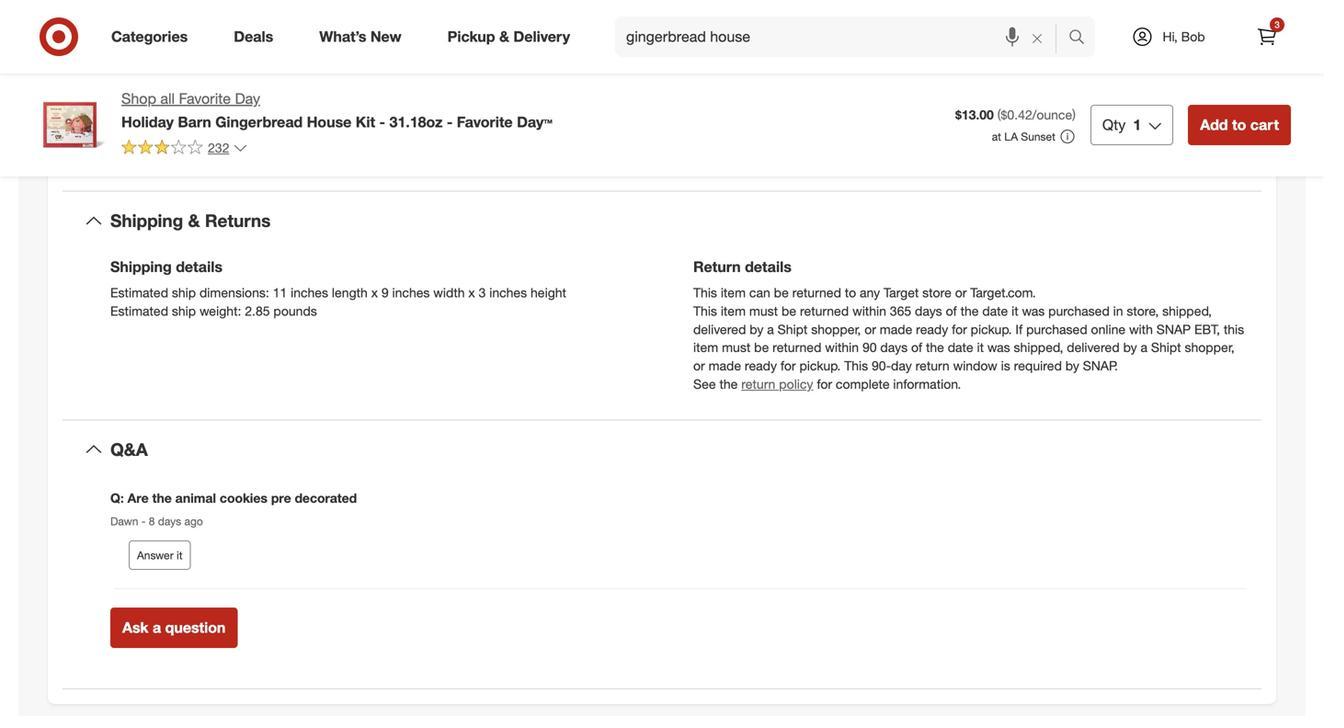 Task type: vqa. For each thing, say whether or not it's contained in the screenshot.
top Have
yes



Task type: describe. For each thing, give the bounding box(es) containing it.
0 horizontal spatial made
[[709, 358, 742, 374]]

31.18oz
[[390, 113, 443, 131]]

for right policy
[[817, 377, 833, 393]]

(
[[998, 107, 1001, 123]]

or down house
[[341, 148, 352, 164]]

0 vertical spatial that
[[617, 33, 639, 50]]

we
[[416, 148, 433, 164]]

you right if
[[1013, 70, 1034, 86]]

1 vertical spatial that
[[1216, 52, 1238, 68]]

add
[[1201, 116, 1229, 134]]

is inside grocery disclaimer : content on this site is for reference purposes only.  target does not represent or warrant that the nutrition, ingredient, allergen and other product information on our web or mobile sites are accurate or complete, since this information comes from the product manufacturers.  on occasion, manufacturers may improve or change their product formulas and update their labels.  we recommend that you do not rely solely on the information presented on our web or mobile sites and that you review the product's label or contact the manufacturer directly if you have specific product concerns or questions.  if you have specific healthcare concerns or questions about the products displayed, please contact your licensed healthcare professional for advice or answers.  any additional pictures are suggested servings only.
[[226, 33, 236, 50]]

:
[[229, 15, 232, 31]]

comes
[[313, 52, 352, 68]]

0 vertical spatial made
[[880, 321, 913, 337]]

you down rely
[[184, 89, 205, 105]]

pre
[[271, 491, 291, 507]]

grocery disclaimer : content on this site is for reference purposes only.  target does not represent or warrant that the nutrition, ingredient, allergen and other product information on our web or mobile sites are accurate or complete, since this information comes from the product manufacturers.  on occasion, manufacturers may improve or change their product formulas and update their labels.  we recommend that you do not rely solely on the information presented on our web or mobile sites and that you review the product's label or contact the manufacturer directly if you have specific product concerns or questions.  if you have specific healthcare concerns or questions about the products displayed, please contact your licensed healthcare professional for advice or answers.  any additional pictures are suggested servings only.
[[110, 15, 1238, 123]]

2 vertical spatial by
[[1066, 358, 1080, 374]]

0 horizontal spatial concerns
[[351, 89, 405, 105]]

1 vertical spatial contact
[[700, 89, 744, 105]]

item down return
[[721, 303, 746, 319]]

1
[[1134, 116, 1142, 134]]

sunset
[[1022, 130, 1056, 144]]

from
[[355, 52, 382, 68]]

answers.
[[1041, 89, 1092, 105]]

1 ship from the top
[[172, 285, 196, 301]]

can
[[750, 285, 771, 301]]

ask
[[122, 619, 149, 637]]

1 horizontal spatial -
[[380, 113, 386, 131]]

pounds
[[274, 303, 317, 319]]

1 horizontal spatial return
[[916, 358, 950, 374]]

your
[[747, 89, 773, 105]]

manufacturers
[[625, 52, 708, 68]]

1 vertical spatial favorite
[[457, 113, 513, 131]]

details for return
[[745, 258, 792, 276]]

image of holiday barn gingerbread house kit - 31.18oz - favorite day™ image
[[33, 88, 107, 162]]

item down holiday
[[143, 148, 168, 164]]

the down other
[[855, 70, 873, 86]]

details down barn
[[172, 148, 209, 164]]

1 vertical spatial within
[[826, 340, 859, 356]]

0 vertical spatial information
[[940, 33, 1005, 50]]

policy
[[779, 377, 814, 393]]

label
[[761, 70, 789, 86]]

delivery
[[514, 28, 570, 46]]

directly
[[957, 70, 999, 86]]

1 horizontal spatial shopper,
[[1185, 340, 1235, 356]]

day™
[[517, 113, 553, 131]]

232 link
[[121, 139, 248, 160]]

0 vertical spatial concerns
[[1165, 70, 1219, 86]]

0 vertical spatial this
[[694, 285, 718, 301]]

1 horizontal spatial shipped,
[[1163, 303, 1213, 319]]

0 horizontal spatial shipped,
[[1014, 340, 1064, 356]]

on right presented
[[407, 70, 421, 86]]

house
[[307, 113, 352, 131]]

0 horizontal spatial mobile
[[492, 70, 531, 86]]

1 their from the left
[[850, 52, 876, 68]]

90
[[863, 340, 877, 356]]

what's
[[319, 28, 367, 46]]

q&a
[[110, 439, 148, 460]]

2 vertical spatial information
[[276, 70, 341, 86]]

deals link
[[218, 17, 296, 57]]

store
[[923, 285, 952, 301]]

2 horizontal spatial a
[[1141, 340, 1148, 356]]

for right site
[[239, 33, 255, 50]]

you left do
[[110, 70, 131, 86]]

1 vertical spatial are
[[110, 107, 129, 123]]

2 vertical spatial this
[[845, 358, 869, 374]]

search
[[1061, 30, 1105, 47]]

review
[[640, 70, 678, 86]]

0 vertical spatial within
[[853, 303, 887, 319]]

day
[[892, 358, 912, 374]]

or up pictures
[[1222, 70, 1234, 86]]

1 vertical spatial have
[[208, 89, 235, 105]]

information.
[[894, 377, 962, 393]]

you up displayed,
[[616, 70, 637, 86]]

1 horizontal spatial have
[[1037, 70, 1064, 86]]

1 vertical spatial purchased
[[1027, 321, 1088, 337]]

2 healthcare from the left
[[828, 89, 888, 105]]

answer
[[137, 549, 174, 562]]

add to cart button
[[1189, 105, 1292, 145]]

the up day™
[[520, 89, 539, 105]]

1 vertical spatial information
[[244, 52, 309, 68]]

0 vertical spatial of
[[946, 303, 957, 319]]

1 vertical spatial this
[[694, 303, 718, 319]]

know
[[483, 148, 513, 164]]

at la sunset
[[992, 130, 1056, 144]]

if inside return details this item can be returned to any target store or target.com. this item must be returned within 365 days of the date it was purchased in store, shipped, delivered by a shipt shopper, or made ready for pickup. if purchased online with snap ebt, this item must be returned within 90 days of the date it was shipped, delivered by a shipt shopper, or made ready for pickup. this 90-day return window is required by snap. see the return policy for complete information.
[[1016, 321, 1023, 337]]

products
[[542, 89, 594, 105]]

2 their from the left
[[1051, 52, 1077, 68]]

0 vertical spatial this
[[178, 33, 199, 50]]

manufacturer
[[877, 70, 953, 86]]

on
[[545, 52, 562, 68]]

1 vertical spatial this
[[220, 52, 241, 68]]

0 vertical spatial it
[[1012, 303, 1019, 319]]

any
[[860, 285, 881, 301]]

0 horizontal spatial pickup.
[[800, 358, 841, 374]]

answer it button
[[129, 541, 191, 570]]

with
[[1130, 321, 1154, 337]]

0 vertical spatial contact
[[808, 70, 851, 86]]

2 inches from the left
[[392, 285, 430, 301]]

what's new link
[[304, 17, 425, 57]]

the right the see
[[720, 377, 738, 393]]

ask a question
[[122, 619, 226, 637]]

to inside button
[[1233, 116, 1247, 134]]

the up day
[[254, 70, 273, 86]]

shipping & returns
[[110, 210, 271, 231]]

kit
[[356, 113, 375, 131]]

labels.
[[1080, 52, 1117, 68]]

details for shipping
[[176, 258, 223, 276]]

0 vertical spatial be
[[774, 285, 789, 301]]

1 horizontal spatial days
[[881, 340, 908, 356]]

0 vertical spatial sites
[[1136, 33, 1163, 50]]

answer it
[[137, 549, 183, 562]]

the up the please
[[681, 70, 699, 86]]

what's new
[[319, 28, 402, 46]]

add to cart
[[1201, 116, 1280, 134]]

please
[[659, 89, 697, 105]]

site
[[202, 33, 223, 50]]

for up policy
[[781, 358, 796, 374]]

qty 1
[[1103, 116, 1142, 134]]

in
[[1114, 303, 1124, 319]]

0 horizontal spatial specific
[[239, 89, 284, 105]]

9
[[382, 285, 389, 301]]

want
[[436, 148, 464, 164]]

1 horizontal spatial specific
[[1068, 70, 1113, 86]]

displayed,
[[597, 89, 655, 105]]

1 horizontal spatial only.
[[374, 33, 400, 50]]

grocery
[[110, 15, 160, 31]]

disclaimer
[[164, 15, 229, 31]]

0 vertical spatial mobile
[[1094, 33, 1133, 50]]

ago
[[184, 515, 203, 529]]

or up the see
[[694, 358, 705, 374]]

or up labels.
[[1079, 33, 1090, 50]]

1 vertical spatial by
[[1124, 340, 1138, 356]]

or down content
[[110, 52, 122, 68]]

1 vertical spatial date
[[948, 340, 974, 356]]

returns
[[205, 210, 271, 231]]

2 horizontal spatial and
[[982, 52, 1003, 68]]

improve
[[739, 52, 785, 68]]

or down 'manufacturers.'
[[477, 70, 489, 86]]

1 vertical spatial returned
[[800, 303, 849, 319]]

0 vertical spatial web
[[1049, 33, 1075, 50]]

nutrition,
[[665, 33, 715, 50]]

1 horizontal spatial not
[[474, 33, 493, 50]]

recommend
[[1142, 52, 1212, 68]]

1 horizontal spatial complete,
[[356, 148, 413, 164]]

the down target.com.
[[961, 303, 979, 319]]

width
[[434, 285, 465, 301]]

complete
[[836, 377, 890, 393]]

2 vertical spatial and
[[565, 70, 587, 86]]

it inside answer it button
[[177, 549, 183, 562]]

0 horizontal spatial accurate
[[287, 148, 337, 164]]

snap.
[[1084, 358, 1119, 374]]

return
[[694, 258, 741, 276]]

purposes
[[317, 33, 371, 50]]

does
[[442, 33, 471, 50]]

on up day
[[236, 70, 251, 86]]

1 horizontal spatial it
[[978, 340, 984, 356]]

3 inches from the left
[[490, 285, 527, 301]]

it.
[[554, 148, 564, 164]]

0 vertical spatial returned
[[793, 285, 842, 301]]

0 vertical spatial must
[[750, 303, 778, 319]]

2 vertical spatial that
[[590, 70, 613, 86]]

target inside grocery disclaimer : content on this site is for reference purposes only.  target does not represent or warrant that the nutrition, ingredient, allergen and other product information on our web or mobile sites are accurate or complete, since this information comes from the product manufacturers.  on occasion, manufacturers may improve or change their product formulas and update their labels.  we recommend that you do not rely solely on the information presented on our web or mobile sites and that you review the product's label or contact the manufacturer directly if you have specific product concerns or questions.  if you have specific healthcare concerns or questions about the products displayed, please contact your licensed healthcare professional for advice or answers.  any additional pictures are suggested servings only.
[[403, 33, 439, 50]]

if the item details above aren't accurate or complete, we want to know about it.
[[110, 148, 564, 164]]

on right content
[[160, 33, 175, 50]]

0 vertical spatial was
[[1023, 303, 1045, 319]]

at
[[992, 130, 1002, 144]]

1 horizontal spatial delivered
[[1067, 340, 1120, 356]]

1 vertical spatial our
[[425, 70, 444, 86]]

the up the manufacturers
[[643, 33, 661, 50]]

0 horizontal spatial return
[[742, 377, 776, 393]]

1 horizontal spatial date
[[983, 303, 1009, 319]]

holiday
[[121, 113, 174, 131]]

0 vertical spatial purchased
[[1049, 303, 1110, 319]]

deals
[[234, 28, 273, 46]]

0 vertical spatial shipt
[[778, 321, 808, 337]]

0 horizontal spatial by
[[750, 321, 764, 337]]

0 horizontal spatial shopper,
[[812, 321, 861, 337]]

professional
[[892, 89, 962, 105]]

1 vertical spatial about
[[517, 148, 550, 164]]

other
[[858, 33, 888, 50]]

additional
[[1120, 89, 1177, 105]]

1 vertical spatial was
[[988, 340, 1011, 356]]

pickup & delivery
[[448, 28, 570, 46]]

pickup & delivery link
[[432, 17, 593, 57]]

about inside grocery disclaimer : content on this site is for reference purposes only.  target does not represent or warrant that the nutrition, ingredient, allergen and other product information on our web or mobile sites are accurate or complete, since this information comes from the product manufacturers.  on occasion, manufacturers may improve or change their product formulas and update their labels.  we recommend that you do not rely solely on the information presented on our web or mobile sites and that you review the product's label or contact the manufacturer directly if you have specific product concerns or questions.  if you have specific healthcare concerns or questions about the products displayed, please contact your licensed healthcare professional for advice or answers.  any additional pictures are suggested servings only.
[[483, 89, 517, 105]]

represent
[[497, 33, 552, 50]]



Task type: locate. For each thing, give the bounding box(es) containing it.
1 vertical spatial delivered
[[1067, 340, 1120, 356]]

made up the see
[[709, 358, 742, 374]]

returned left 365
[[800, 303, 849, 319]]

by down the can
[[750, 321, 764, 337]]

details inside return details this item can be returned to any target store or target.com. this item must be returned within 365 days of the date it was purchased in store, shipped, delivered by a shipt shopper, or made ready for pickup. if purchased online with snap ebt, this item must be returned within 90 days of the date it was shipped, delivered by a shipt shopper, or made ready for pickup. this 90-day return window is required by snap. see the return policy for complete information.
[[745, 258, 792, 276]]

1 horizontal spatial 3
[[1275, 19, 1280, 30]]

1 vertical spatial specific
[[239, 89, 284, 105]]

0 horizontal spatial target
[[403, 33, 439, 50]]

1 horizontal spatial are
[[1167, 33, 1185, 50]]

was
[[1023, 303, 1045, 319], [988, 340, 1011, 356]]

target
[[403, 33, 439, 50], [884, 285, 919, 301]]

0 horizontal spatial delivered
[[694, 321, 747, 337]]

1 horizontal spatial of
[[946, 303, 957, 319]]

pickup. up policy
[[800, 358, 841, 374]]

1 horizontal spatial made
[[880, 321, 913, 337]]

1 horizontal spatial &
[[500, 28, 510, 46]]

if down target.com.
[[1016, 321, 1023, 337]]

returned up policy
[[773, 340, 822, 356]]

or down allergen
[[789, 52, 801, 68]]

accurate up recommend
[[1188, 33, 1238, 50]]

the up information. on the bottom right of the page
[[926, 340, 945, 356]]

gingerbread
[[216, 113, 303, 131]]

0 vertical spatial shopper,
[[812, 321, 861, 337]]

$13.00
[[956, 107, 994, 123]]

details up dimensions:
[[176, 258, 223, 276]]

3 link
[[1248, 17, 1288, 57]]

1 vertical spatial sites
[[535, 70, 561, 86]]

shipping inside dropdown button
[[110, 210, 183, 231]]

pickup. down target.com.
[[971, 321, 1013, 337]]

What can we help you find? suggestions appear below search field
[[616, 17, 1074, 57]]

or up on
[[555, 33, 567, 50]]

for up the window
[[952, 321, 968, 337]]

specific
[[1068, 70, 1113, 86], [239, 89, 284, 105]]

1 vertical spatial web
[[447, 70, 473, 86]]

returned left any
[[793, 285, 842, 301]]

servings
[[196, 107, 245, 123]]

3 inside shipping details estimated ship dimensions: 11 inches length x 9 inches width x 3 inches height estimated ship weight: 2.85 pounds
[[479, 285, 486, 301]]

0 vertical spatial shipped,
[[1163, 303, 1213, 319]]

delivered up snap.
[[1067, 340, 1120, 356]]

returned
[[793, 285, 842, 301], [800, 303, 849, 319], [773, 340, 822, 356]]

may
[[711, 52, 736, 68]]

a
[[768, 321, 774, 337], [1141, 340, 1148, 356], [153, 619, 161, 637]]

1 horizontal spatial accurate
[[1188, 33, 1238, 50]]

this down 'disclaimer'
[[178, 33, 199, 50]]

specific up the gingerbread
[[239, 89, 284, 105]]

0 horizontal spatial that
[[590, 70, 613, 86]]

0 horizontal spatial if
[[110, 148, 118, 164]]

1 horizontal spatial shipt
[[1152, 340, 1182, 356]]

mobile up labels.
[[1094, 33, 1133, 50]]

advice
[[984, 89, 1022, 105]]

0 vertical spatial only.
[[374, 33, 400, 50]]

that right warrant
[[617, 33, 639, 50]]

0 vertical spatial to
[[1233, 116, 1247, 134]]

0 vertical spatial shipping
[[110, 210, 183, 231]]

only.
[[374, 33, 400, 50], [249, 107, 274, 123]]

1 vertical spatial be
[[782, 303, 797, 319]]

shipping down 232 link
[[110, 210, 183, 231]]

1 horizontal spatial our
[[1027, 33, 1046, 50]]

1 vertical spatial must
[[722, 340, 751, 356]]

of down store
[[946, 303, 957, 319]]

1 horizontal spatial this
[[220, 52, 241, 68]]

- right the kit
[[380, 113, 386, 131]]

ebt,
[[1195, 321, 1221, 337]]

1 vertical spatial accurate
[[287, 148, 337, 164]]

are down questions.
[[110, 107, 129, 123]]

& for shipping
[[188, 210, 200, 231]]

by down with
[[1124, 340, 1138, 356]]

0 horizontal spatial 3
[[479, 285, 486, 301]]

their down other
[[850, 52, 876, 68]]

details
[[172, 148, 209, 164], [176, 258, 223, 276], [745, 258, 792, 276]]

categories
[[111, 28, 188, 46]]

this inside return details this item can be returned to any target store or target.com. this item must be returned within 365 days of the date it was purchased in store, shipped, delivered by a shipt shopper, or made ready for pickup. if purchased online with snap ebt, this item must be returned within 90 days of the date it was shipped, delivered by a shipt shopper, or made ready for pickup. this 90-day return window is required by snap. see the return policy for complete information.
[[1224, 321, 1245, 337]]

1 shipping from the top
[[110, 210, 183, 231]]

3 right bob
[[1275, 19, 1280, 30]]

the down new
[[385, 52, 403, 68]]

- left 8
[[141, 515, 146, 529]]

and up if
[[982, 52, 1003, 68]]

0 vertical spatial are
[[1167, 33, 1185, 50]]

x right width
[[469, 285, 475, 301]]

the down holiday
[[121, 148, 139, 164]]

complete, up do
[[126, 52, 183, 68]]

return details this item can be returned to any target store or target.com. this item must be returned within 365 days of the date it was purchased in store, shipped, delivered by a shipt shopper, or made ready for pickup. if purchased online with snap ebt, this item must be returned within 90 days of the date it was shipped, delivered by a shipt shopper, or made ready for pickup. this 90-day return window is required by snap. see the return policy for complete information.
[[694, 258, 1245, 393]]

be up policy
[[782, 303, 797, 319]]

favorite down solely
[[179, 90, 231, 108]]

are
[[1167, 33, 1185, 50], [110, 107, 129, 123]]

ship left the weight:
[[172, 303, 196, 319]]

0 horizontal spatial shipt
[[778, 321, 808, 337]]

0 vertical spatial favorite
[[179, 90, 231, 108]]

1 vertical spatial concerns
[[351, 89, 405, 105]]

we
[[1121, 52, 1139, 68]]

)
[[1073, 107, 1076, 123]]

2 vertical spatial returned
[[773, 340, 822, 356]]

1 horizontal spatial contact
[[808, 70, 851, 86]]

1 vertical spatial only.
[[249, 107, 274, 123]]

within left 90
[[826, 340, 859, 356]]

shipping & returns button
[[63, 192, 1262, 250]]

target right new
[[403, 33, 439, 50]]

accurate inside grocery disclaimer : content on this site is for reference purposes only.  target does not represent or warrant that the nutrition, ingredient, allergen and other product information on our web or mobile sites are accurate or complete, since this information comes from the product manufacturers.  on occasion, manufacturers may improve or change their product formulas and update their labels.  we recommend that you do not rely solely on the information presented on our web or mobile sites and that you review the product's label or contact the manufacturer directly if you have specific product concerns or questions.  if you have specific healthcare concerns or questions about the products displayed, please contact your licensed healthcare professional for advice or answers.  any additional pictures are suggested servings only.
[[1188, 33, 1238, 50]]

about down 'manufacturers.'
[[483, 89, 517, 105]]

0 vertical spatial return
[[916, 358, 950, 374]]

0 horizontal spatial of
[[912, 340, 923, 356]]

specific down labels.
[[1068, 70, 1113, 86]]

window
[[954, 358, 998, 374]]

1 healthcare from the left
[[287, 89, 348, 105]]

8
[[149, 515, 155, 529]]

contact down the change
[[808, 70, 851, 86]]

0 horizontal spatial ready
[[745, 358, 777, 374]]

0 vertical spatial complete,
[[126, 52, 183, 68]]

$13.00 ( $0.42 /ounce )
[[956, 107, 1076, 123]]

2 vertical spatial this
[[1224, 321, 1245, 337]]

0 horizontal spatial only.
[[249, 107, 274, 123]]

& for pickup
[[500, 28, 510, 46]]

it up the window
[[978, 340, 984, 356]]

item up the see
[[694, 340, 719, 356]]

this
[[694, 285, 718, 301], [694, 303, 718, 319], [845, 358, 869, 374]]

shopper, down ebt,
[[1185, 340, 1235, 356]]

or up the 31.18oz
[[408, 89, 420, 105]]

1 vertical spatial days
[[881, 340, 908, 356]]

their
[[850, 52, 876, 68], [1051, 52, 1077, 68]]

0 vertical spatial about
[[483, 89, 517, 105]]

our
[[1027, 33, 1046, 50], [425, 70, 444, 86]]

date up the window
[[948, 340, 974, 356]]

2 horizontal spatial inches
[[490, 285, 527, 301]]

- inside q: are the animal cookies pre decorated dawn - 8 days ago
[[141, 515, 146, 529]]

must up return policy link
[[722, 340, 751, 356]]

shipt up policy
[[778, 321, 808, 337]]

or up $0.42
[[1026, 89, 1037, 105]]

search button
[[1061, 17, 1105, 61]]

decorated
[[295, 491, 357, 507]]

qty
[[1103, 116, 1126, 134]]

cookies
[[220, 491, 268, 507]]

healthcare down the change
[[828, 89, 888, 105]]

be
[[774, 285, 789, 301], [782, 303, 797, 319], [755, 340, 769, 356]]

0 vertical spatial a
[[768, 321, 774, 337]]

0 horizontal spatial are
[[110, 107, 129, 123]]

or up licensed
[[792, 70, 804, 86]]

1 vertical spatial and
[[982, 52, 1003, 68]]

purchased up required
[[1027, 321, 1088, 337]]

shipping inside shipping details estimated ship dimensions: 11 inches length x 9 inches width x 3 inches height estimated ship weight: 2.85 pounds
[[110, 258, 172, 276]]

2 horizontal spatial to
[[1233, 116, 1247, 134]]

to inside return details this item can be returned to any target store or target.com. this item must be returned within 365 days of the date it was purchased in store, shipped, delivered by a shipt shopper, or made ready for pickup. if purchased online with snap ebt, this item must be returned within 90 days of the date it was shipped, delivered by a shipt shopper, or made ready for pickup. this 90-day return window is required by snap. see the return policy for complete information.
[[845, 285, 857, 301]]

only. right servings
[[249, 107, 274, 123]]

made down 365
[[880, 321, 913, 337]]

0 vertical spatial have
[[1037, 70, 1064, 86]]

2 shipping from the top
[[110, 258, 172, 276]]

date down target.com.
[[983, 303, 1009, 319]]

2 horizontal spatial it
[[1012, 303, 1019, 319]]

0 horizontal spatial date
[[948, 340, 974, 356]]

inches up "pounds"
[[291, 285, 328, 301]]

see
[[694, 377, 716, 393]]

x left 9
[[371, 285, 378, 301]]

to left any
[[845, 285, 857, 301]]

if
[[173, 89, 180, 105], [110, 148, 118, 164], [1016, 321, 1023, 337]]

solely
[[200, 70, 233, 86]]

0 vertical spatial 3
[[1275, 19, 1280, 30]]

0 vertical spatial ready
[[916, 321, 949, 337]]

on up the update
[[1009, 33, 1023, 50]]

mobile down 'manufacturers.'
[[492, 70, 531, 86]]

1 inches from the left
[[291, 285, 328, 301]]

q&a button
[[63, 421, 1262, 479]]

0 horizontal spatial a
[[153, 619, 161, 637]]

0 horizontal spatial favorite
[[179, 90, 231, 108]]

item left the can
[[721, 285, 746, 301]]

0 vertical spatial our
[[1027, 33, 1046, 50]]

0 vertical spatial days
[[915, 303, 943, 319]]

shipping for shipping & returns
[[110, 210, 183, 231]]

do
[[135, 70, 150, 86]]

shipped, up snap at the top right
[[1163, 303, 1213, 319]]

it right answer
[[177, 549, 183, 562]]

have up answers.
[[1037, 70, 1064, 86]]

return left policy
[[742, 377, 776, 393]]

return policy link
[[742, 377, 814, 393]]

shopper, down any
[[812, 321, 861, 337]]

aren't
[[252, 148, 283, 164]]

it
[[1012, 303, 1019, 319], [978, 340, 984, 356], [177, 549, 183, 562]]

1 x from the left
[[371, 285, 378, 301]]

not up 'manufacturers.'
[[474, 33, 493, 50]]

0 horizontal spatial -
[[141, 515, 146, 529]]

0 horizontal spatial is
[[226, 33, 236, 50]]

purchased
[[1049, 303, 1110, 319], [1027, 321, 1088, 337]]

this right ebt,
[[1224, 321, 1245, 337]]

target inside return details this item can be returned to any target store or target.com. this item must be returned within 365 days of the date it was purchased in store, shipped, delivered by a shipt shopper, or made ready for pickup. if purchased online with snap ebt, this item must be returned within 90 days of the date it was shipped, delivered by a shipt shopper, or made ready for pickup. this 90-day return window is required by snap. see the return policy for complete information.
[[884, 285, 919, 301]]

or up 90
[[865, 321, 877, 337]]

day
[[235, 90, 260, 108]]

web up answers.
[[1049, 33, 1075, 50]]

1 horizontal spatial favorite
[[457, 113, 513, 131]]

a inside button
[[153, 619, 161, 637]]

ask a question button
[[110, 608, 238, 648]]

shop
[[121, 90, 156, 108]]

1 horizontal spatial mobile
[[1094, 33, 1133, 50]]

date
[[983, 303, 1009, 319], [948, 340, 974, 356]]

1 horizontal spatial concerns
[[1165, 70, 1219, 86]]

q: are the animal cookies pre decorated dawn - 8 days ago
[[110, 491, 357, 529]]

0 horizontal spatial to
[[468, 148, 479, 164]]

details inside shipping details estimated ship dimensions: 11 inches length x 9 inches width x 3 inches height estimated ship weight: 2.85 pounds
[[176, 258, 223, 276]]

have up servings
[[208, 89, 235, 105]]

must
[[750, 303, 778, 319], [722, 340, 751, 356]]

dimensions:
[[200, 285, 269, 301]]

2 vertical spatial it
[[177, 549, 183, 562]]

1 horizontal spatial that
[[617, 33, 639, 50]]

presented
[[345, 70, 403, 86]]

1 vertical spatial shipt
[[1152, 340, 1182, 356]]

shipping for shipping details estimated ship dimensions: 11 inches length x 9 inches width x 3 inches height estimated ship weight: 2.85 pounds
[[110, 258, 172, 276]]

above
[[213, 148, 248, 164]]

inches left the height
[[490, 285, 527, 301]]

inches right 9
[[392, 285, 430, 301]]

days inside q: are the animal cookies pre decorated dawn - 8 days ago
[[158, 515, 181, 529]]

new
[[371, 28, 402, 46]]

is inside return details this item can be returned to any target store or target.com. this item must be returned within 365 days of the date it was purchased in store, shipped, delivered by a shipt shopper, or made ready for pickup. if purchased online with snap ebt, this item must be returned within 90 days of the date it was shipped, delivered by a shipt shopper, or made ready for pickup. this 90-day return window is required by snap. see the return policy for complete information.
[[1002, 358, 1011, 374]]

hi, bob
[[1163, 29, 1206, 45]]

2 x from the left
[[469, 285, 475, 301]]

1 horizontal spatial sites
[[1136, 33, 1163, 50]]

inches
[[291, 285, 328, 301], [392, 285, 430, 301], [490, 285, 527, 301]]

to right add
[[1233, 116, 1247, 134]]

about left it.
[[517, 148, 550, 164]]

web up questions
[[447, 70, 473, 86]]

the inside q: are the animal cookies pre decorated dawn - 8 days ago
[[152, 491, 172, 507]]

0 horizontal spatial &
[[188, 210, 200, 231]]

if right image of holiday barn gingerbread house kit - 31.18oz - favorite day™
[[110, 148, 118, 164]]

product's
[[703, 70, 758, 86]]

1 vertical spatial if
[[110, 148, 118, 164]]

or right store
[[956, 285, 967, 301]]

1 vertical spatial not
[[153, 70, 172, 86]]

within down any
[[853, 303, 887, 319]]

weight:
[[200, 303, 241, 319]]

shipt
[[778, 321, 808, 337], [1152, 340, 1182, 356]]

2 estimated from the top
[[110, 303, 168, 319]]

if inside grocery disclaimer : content on this site is for reference purposes only.  target does not represent or warrant that the nutrition, ingredient, allergen and other product information on our web or mobile sites are accurate or complete, since this information comes from the product manufacturers.  on occasion, manufacturers may improve or change their product formulas and update their labels.  we recommend that you do not rely solely on the information presented on our web or mobile sites and that you review the product's label or contact the manufacturer directly if you have specific product concerns or questions.  if you have specific healthcare concerns or questions about the products displayed, please contact your licensed healthcare professional for advice or answers.  any additional pictures are suggested servings only.
[[173, 89, 180, 105]]

for
[[239, 33, 255, 50], [965, 89, 981, 105], [952, 321, 968, 337], [781, 358, 796, 374], [817, 377, 833, 393]]

1 horizontal spatial a
[[768, 321, 774, 337]]

90-
[[872, 358, 892, 374]]

made
[[880, 321, 913, 337], [709, 358, 742, 374]]

& inside dropdown button
[[188, 210, 200, 231]]

ready down store
[[916, 321, 949, 337]]

is right the window
[[1002, 358, 1011, 374]]

accurate down house
[[287, 148, 337, 164]]

0 horizontal spatial sites
[[535, 70, 561, 86]]

is down :
[[226, 33, 236, 50]]

0 vertical spatial pickup.
[[971, 321, 1013, 337]]

1 horizontal spatial x
[[469, 285, 475, 301]]

by left snap.
[[1066, 358, 1080, 374]]

1 horizontal spatial pickup.
[[971, 321, 1013, 337]]

and up the products
[[565, 70, 587, 86]]

2 vertical spatial to
[[845, 285, 857, 301]]

1 vertical spatial estimated
[[110, 303, 168, 319]]

2 vertical spatial days
[[158, 515, 181, 529]]

store,
[[1127, 303, 1159, 319]]

complete, inside grocery disclaimer : content on this site is for reference purposes only.  target does not represent or warrant that the nutrition, ingredient, allergen and other product information on our web or mobile sites are accurate or complete, since this information comes from the product manufacturers.  on occasion, manufacturers may improve or change their product formulas and update their labels.  we recommend that you do not rely solely on the information presented on our web or mobile sites and that you review the product's label or contact the manufacturer directly if you have specific product concerns or questions.  if you have specific healthcare concerns or questions about the products displayed, please contact your licensed healthcare professional for advice or answers.  any additional pictures are suggested servings only.
[[126, 52, 183, 68]]

or
[[555, 33, 567, 50], [1079, 33, 1090, 50], [110, 52, 122, 68], [789, 52, 801, 68], [477, 70, 489, 86], [792, 70, 804, 86], [1222, 70, 1234, 86], [408, 89, 420, 105], [1026, 89, 1037, 105], [341, 148, 352, 164], [956, 285, 967, 301], [865, 321, 877, 337], [694, 358, 705, 374]]

estimated left the weight:
[[110, 303, 168, 319]]

pictures
[[1180, 89, 1227, 105]]

1 horizontal spatial and
[[832, 33, 854, 50]]

2 horizontal spatial that
[[1216, 52, 1238, 68]]

accurate
[[1188, 33, 1238, 50], [287, 148, 337, 164]]

2 vertical spatial a
[[153, 619, 161, 637]]

0 horizontal spatial contact
[[700, 89, 744, 105]]

was up the window
[[988, 340, 1011, 356]]

all
[[160, 90, 175, 108]]

0 vertical spatial delivered
[[694, 321, 747, 337]]

2 horizontal spatial -
[[447, 113, 453, 131]]

shipping
[[110, 210, 183, 231], [110, 258, 172, 276]]

2 vertical spatial be
[[755, 340, 769, 356]]

-
[[380, 113, 386, 131], [447, 113, 453, 131], [141, 515, 146, 529]]

this
[[178, 33, 199, 50], [220, 52, 241, 68], [1224, 321, 1245, 337]]

not right do
[[153, 70, 172, 86]]

questions
[[424, 89, 480, 105]]

ready
[[916, 321, 949, 337], [745, 358, 777, 374]]

it down target.com.
[[1012, 303, 1019, 319]]

2 ship from the top
[[172, 303, 196, 319]]

/ounce
[[1033, 107, 1073, 123]]

online
[[1092, 321, 1126, 337]]

1 vertical spatial to
[[468, 148, 479, 164]]

return
[[916, 358, 950, 374], [742, 377, 776, 393]]

1 vertical spatial return
[[742, 377, 776, 393]]

1 horizontal spatial inches
[[392, 285, 430, 301]]

1 estimated from the top
[[110, 285, 168, 301]]

if
[[1003, 70, 1009, 86]]

0 horizontal spatial x
[[371, 285, 378, 301]]

3 right width
[[479, 285, 486, 301]]

information down reference
[[244, 52, 309, 68]]

that up pictures
[[1216, 52, 1238, 68]]

sites left hi,
[[1136, 33, 1163, 50]]

any
[[1095, 89, 1117, 105]]

within
[[853, 303, 887, 319], [826, 340, 859, 356]]

for up $13.00
[[965, 89, 981, 105]]



